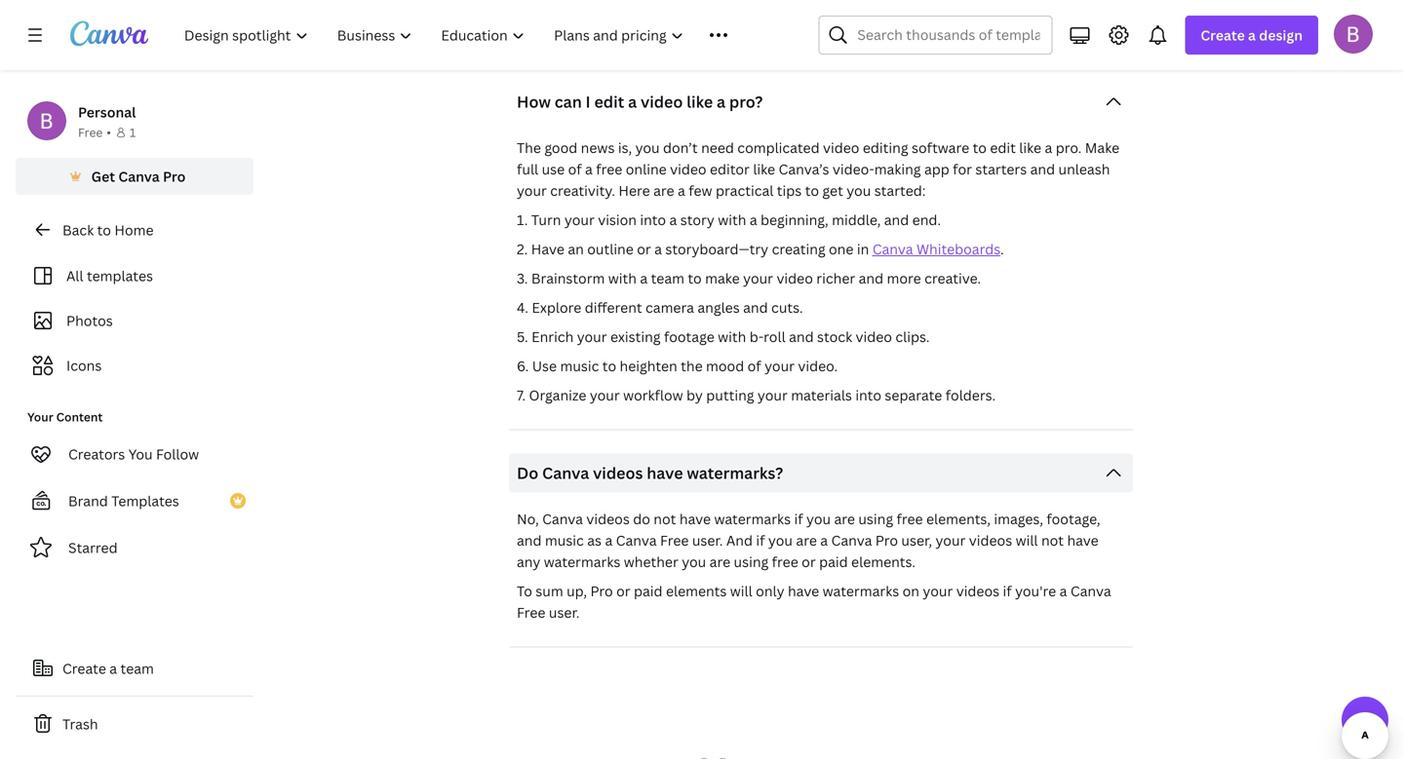 Task type: describe. For each thing, give the bounding box(es) containing it.
in
[[857, 240, 869, 259]]

have inside to sum up, pro or paid elements will only have watermarks on your videos if you're a canva free user.
[[788, 582, 820, 601]]

4. explore different camera angles and cuts.
[[517, 299, 803, 317]]

1 vertical spatial watermarks
[[544, 553, 621, 572]]

you up the online
[[636, 139, 660, 157]]

to left heighten
[[603, 357, 617, 376]]

materials
[[791, 386, 852, 405]]

photos
[[66, 312, 113, 330]]

or inside no, canva videos do not have watermarks if you are using free elements, images, footage, and music as a canva free user. and if you are a canva pro user, your videos will not have any watermarks whether you are using free or paid elements.
[[802, 553, 816, 572]]

a left pro?
[[717, 91, 726, 112]]

to right back
[[97, 221, 111, 239]]

editor
[[710, 160, 750, 179]]

only
[[756, 582, 785, 601]]

make
[[1085, 139, 1120, 157]]

brand templates link
[[16, 482, 254, 521]]

few
[[689, 182, 713, 200]]

2 vertical spatial free
[[772, 553, 799, 572]]

the
[[517, 139, 541, 157]]

making
[[875, 160, 921, 179]]

like inside how can i edit a video like a pro? 'dropdown button'
[[687, 91, 713, 112]]

enrich
[[532, 328, 574, 346]]

video up video-
[[823, 139, 860, 157]]

online
[[626, 160, 667, 179]]

or for storyboard—try
[[637, 240, 651, 259]]

a inside create a team button
[[110, 660, 117, 678]]

mood
[[706, 357, 744, 376]]

angles
[[698, 299, 740, 317]]

paid inside to sum up, pro or paid elements will only have watermarks on your videos if you're a canva free user.
[[634, 582, 663, 601]]

are up to sum up, pro or paid elements will only have watermarks on your videos if you're a canva free user.
[[796, 532, 817, 550]]

elements.
[[852, 553, 916, 572]]

video left clips.
[[856, 328, 892, 346]]

5. enrich your existing footage with b-roll and stock video clips.
[[517, 328, 930, 346]]

brand
[[68, 492, 108, 511]]

7.
[[517, 386, 526, 405]]

icons link
[[27, 347, 242, 384]]

have
[[531, 240, 565, 259]]

user. inside to sum up, pro or paid elements will only have watermarks on your videos if you're a canva free user.
[[549, 604, 580, 622]]

1.
[[517, 211, 528, 229]]

paid inside no, canva videos do not have watermarks if you are using free elements, images, footage, and music as a canva free user. and if you are a canva pro user, your videos will not have any watermarks whether you are using free or paid elements.
[[819, 553, 848, 572]]

0 horizontal spatial not
[[654, 510, 676, 529]]

all templates link
[[27, 258, 242, 295]]

canva right 'no,'
[[542, 510, 583, 529]]

personal
[[78, 103, 136, 121]]

to
[[517, 582, 532, 601]]

back to home link
[[16, 211, 254, 250]]

brainstorm
[[532, 269, 605, 288]]

videos up as
[[587, 510, 630, 529]]

you right and
[[769, 532, 793, 550]]

whiteboards
[[917, 240, 1001, 259]]

2.
[[517, 240, 528, 259]]

a up "creativity."
[[585, 160, 593, 179]]

video-
[[833, 160, 875, 179]]

do
[[517, 463, 539, 484]]

you're
[[1015, 582, 1057, 601]]

your down different
[[577, 328, 607, 346]]

elements
[[666, 582, 727, 601]]

vision
[[598, 211, 637, 229]]

video down don't
[[670, 160, 707, 179]]

folders.
[[946, 386, 996, 405]]

pro?
[[730, 91, 763, 112]]

create a team button
[[16, 650, 254, 689]]

7. organize your workflow by putting your materials into separate folders.
[[517, 386, 996, 405]]

roll
[[764, 328, 786, 346]]

icons
[[66, 357, 102, 375]]

unleash
[[1059, 160, 1110, 179]]

.
[[1001, 240, 1004, 259]]

0 vertical spatial music
[[560, 357, 599, 376]]

will inside to sum up, pro or paid elements will only have watermarks on your videos if you're a canva free user.
[[730, 582, 753, 601]]

a right outline
[[655, 240, 662, 259]]

your right putting
[[758, 386, 788, 405]]

up,
[[567, 582, 587, 601]]

tips
[[777, 182, 802, 200]]

of inside the good news is, you don't need complicated video editing software to edit like a pro. make full use of a free online video editor like canva's video-making app for starters and unleash your creativity. here are a few practical tips to get you started:
[[568, 160, 582, 179]]

1 horizontal spatial using
[[859, 510, 894, 529]]

end.
[[913, 211, 941, 229]]

pro inside button
[[163, 167, 186, 186]]

6.
[[517, 357, 529, 376]]

are inside the good news is, you don't need complicated video editing software to edit like a pro. make full use of a free online video editor like canva's video-making app for starters and unleash your creativity. here are a few practical tips to get you started:
[[654, 182, 675, 200]]

a left the pro.
[[1045, 139, 1053, 157]]

your down "creativity."
[[565, 211, 595, 229]]

don't
[[663, 139, 698, 157]]

video down creating
[[777, 269, 813, 288]]

trash link
[[16, 705, 254, 744]]

1 vertical spatial using
[[734, 553, 769, 572]]

and down started:
[[884, 211, 909, 229]]

0 vertical spatial free
[[78, 124, 103, 140]]

any
[[517, 553, 541, 572]]

canva inside to sum up, pro or paid elements will only have watermarks on your videos if you're a canva free user.
[[1071, 582, 1112, 601]]

to left make
[[688, 269, 702, 288]]

have inside dropdown button
[[647, 463, 683, 484]]

home
[[114, 221, 154, 239]]

use
[[542, 160, 565, 179]]

no,
[[517, 510, 539, 529]]

create a design button
[[1186, 16, 1319, 55]]

practical
[[716, 182, 774, 200]]

more
[[887, 269, 921, 288]]

and
[[727, 532, 753, 550]]

will inside no, canva videos do not have watermarks if you are using free elements, images, footage, and music as a canva free user. and if you are a canva pro user, your videos will not have any watermarks whether you are using free or paid elements.
[[1016, 532, 1038, 550]]

your down roll
[[765, 357, 795, 376]]

your right organize
[[590, 386, 620, 405]]

have down "footage,"
[[1068, 532, 1099, 550]]

a right as
[[605, 532, 613, 550]]

free inside to sum up, pro or paid elements will only have watermarks on your videos if you're a canva free user.
[[517, 604, 546, 622]]

free inside no, canva videos do not have watermarks if you are using free elements, images, footage, and music as a canva free user. and if you are a canva pro user, your videos will not have any watermarks whether you are using free or paid elements.
[[660, 532, 689, 550]]

or for elements
[[617, 582, 631, 601]]

0 horizontal spatial into
[[640, 211, 666, 229]]

complicated
[[738, 139, 820, 157]]

watermarks?
[[687, 463, 784, 484]]

if inside to sum up, pro or paid elements will only have watermarks on your videos if you're a canva free user.
[[1003, 582, 1012, 601]]

templates
[[111, 492, 179, 511]]

4.
[[517, 299, 529, 317]]

0 vertical spatial watermarks
[[714, 510, 791, 529]]

software
[[912, 139, 970, 157]]

pro inside no, canva videos do not have watermarks if you are using free elements, images, footage, and music as a canva free user. and if you are a canva pro user, your videos will not have any watermarks whether you are using free or paid elements.
[[876, 532, 898, 550]]

use
[[532, 357, 557, 376]]

putting
[[706, 386, 754, 405]]

your inside to sum up, pro or paid elements will only have watermarks on your videos if you're a canva free user.
[[923, 582, 953, 601]]

brand templates
[[68, 492, 179, 511]]

are down do canva videos have watermarks? dropdown button
[[834, 510, 855, 529]]

team inside button
[[120, 660, 154, 678]]

create a team
[[62, 660, 154, 678]]

6. use music to heighten the mood of your video.
[[517, 357, 838, 376]]

and down in
[[859, 269, 884, 288]]

videos inside to sum up, pro or paid elements will only have watermarks on your videos if you're a canva free user.
[[957, 582, 1000, 601]]

pro.
[[1056, 139, 1082, 157]]

how can i edit a video like a pro?
[[517, 91, 763, 112]]



Task type: vqa. For each thing, say whether or not it's contained in the screenshot.
topmost education
no



Task type: locate. For each thing, give the bounding box(es) containing it.
full
[[517, 160, 539, 179]]

1
[[130, 124, 136, 140]]

have up "do" at left
[[647, 463, 683, 484]]

0 horizontal spatial using
[[734, 553, 769, 572]]

2 vertical spatial pro
[[591, 582, 613, 601]]

0 vertical spatial or
[[637, 240, 651, 259]]

all
[[66, 267, 83, 285]]

2 vertical spatial like
[[753, 160, 776, 179]]

and right roll
[[789, 328, 814, 346]]

1 horizontal spatial create
[[1201, 26, 1245, 44]]

good
[[545, 139, 578, 157]]

1 horizontal spatial if
[[794, 510, 803, 529]]

canva right in
[[873, 240, 914, 259]]

to sum up, pro or paid elements will only have watermarks on your videos if you're a canva free user.
[[517, 582, 1112, 622]]

user.
[[692, 532, 723, 550], [549, 604, 580, 622]]

with down practical
[[718, 211, 747, 229]]

clips.
[[896, 328, 930, 346]]

if
[[794, 510, 803, 529], [756, 532, 765, 550], [1003, 582, 1012, 601]]

to left get
[[805, 182, 819, 200]]

None search field
[[819, 16, 1053, 55]]

1 horizontal spatial user.
[[692, 532, 723, 550]]

1 vertical spatial if
[[756, 532, 765, 550]]

into down here
[[640, 211, 666, 229]]

0 horizontal spatial team
[[120, 660, 154, 678]]

1 horizontal spatial or
[[637, 240, 651, 259]]

0 vertical spatial create
[[1201, 26, 1245, 44]]

video up don't
[[641, 91, 683, 112]]

a right the you're
[[1060, 582, 1068, 601]]

edit up starters
[[990, 139, 1016, 157]]

0 horizontal spatial will
[[730, 582, 753, 601]]

free up whether
[[660, 532, 689, 550]]

is,
[[618, 139, 632, 157]]

5.
[[517, 328, 528, 346]]

you down do canva videos have watermarks? dropdown button
[[807, 510, 831, 529]]

stock
[[817, 328, 853, 346]]

videos down images, on the right
[[969, 532, 1013, 550]]

a left design
[[1249, 26, 1256, 44]]

footage,
[[1047, 510, 1101, 529]]

can
[[555, 91, 582, 112]]

separate
[[885, 386, 943, 405]]

canva's
[[779, 160, 830, 179]]

music right use
[[560, 357, 599, 376]]

outline
[[587, 240, 634, 259]]

video.
[[798, 357, 838, 376]]

edit inside 'dropdown button'
[[595, 91, 625, 112]]

0 vertical spatial into
[[640, 211, 666, 229]]

0 vertical spatial if
[[794, 510, 803, 529]]

1 vertical spatial free
[[660, 532, 689, 550]]

you up the elements
[[682, 553, 706, 572]]

0 vertical spatial free
[[596, 160, 623, 179]]

1 vertical spatial music
[[545, 532, 584, 550]]

your content
[[27, 409, 103, 425]]

1 vertical spatial user.
[[549, 604, 580, 622]]

2 vertical spatial if
[[1003, 582, 1012, 601]]

all templates
[[66, 267, 153, 285]]

are down and
[[710, 553, 731, 572]]

or inside to sum up, pro or paid elements will only have watermarks on your videos if you're a canva free user.
[[617, 582, 631, 601]]

pro right 'up,'
[[591, 582, 613, 601]]

starred link
[[16, 529, 254, 568]]

create inside dropdown button
[[1201, 26, 1245, 44]]

create up the trash
[[62, 660, 106, 678]]

canva whiteboards link
[[873, 240, 1001, 259]]

of right mood
[[748, 357, 761, 376]]

have right "do" at left
[[680, 510, 711, 529]]

and right starters
[[1031, 160, 1056, 179]]

a up trash link on the bottom of page
[[110, 660, 117, 678]]

your down elements,
[[936, 532, 966, 550]]

1 horizontal spatial not
[[1042, 532, 1064, 550]]

0 vertical spatial not
[[654, 510, 676, 529]]

heighten
[[620, 357, 678, 376]]

of
[[568, 160, 582, 179], [748, 357, 761, 376]]

2 horizontal spatial pro
[[876, 532, 898, 550]]

free left •
[[78, 124, 103, 140]]

0 vertical spatial pro
[[163, 167, 186, 186]]

camera
[[646, 299, 694, 317]]

top level navigation element
[[172, 16, 772, 55], [172, 16, 772, 55]]

on
[[903, 582, 920, 601]]

paid
[[819, 553, 848, 572], [634, 582, 663, 601]]

1 horizontal spatial of
[[748, 357, 761, 376]]

1 vertical spatial paid
[[634, 582, 663, 601]]

create left design
[[1201, 26, 1245, 44]]

creators you follow
[[68, 445, 199, 464]]

1 vertical spatial create
[[62, 660, 106, 678]]

team
[[651, 269, 685, 288], [120, 660, 154, 678]]

paid down whether
[[634, 582, 663, 601]]

your inside the good news is, you don't need complicated video editing software to edit like a pro. make full use of a free online video editor like canva's video-making app for starters and unleash your creativity. here are a few practical tips to get you started:
[[517, 182, 547, 200]]

started:
[[875, 182, 926, 200]]

0 horizontal spatial watermarks
[[544, 553, 621, 572]]

•
[[107, 124, 111, 140]]

not right "do" at left
[[654, 510, 676, 529]]

1 vertical spatial into
[[856, 386, 882, 405]]

0 horizontal spatial pro
[[163, 167, 186, 186]]

edit inside the good news is, you don't need complicated video editing software to edit like a pro. make full use of a free online video editor like canva's video-making app for starters and unleash your creativity. here are a few practical tips to get you started:
[[990, 139, 1016, 157]]

1 vertical spatial team
[[120, 660, 154, 678]]

user. down 'up,'
[[549, 604, 580, 622]]

create for create a design
[[1201, 26, 1245, 44]]

watermarks up and
[[714, 510, 791, 529]]

1 horizontal spatial into
[[856, 386, 882, 405]]

whether
[[624, 553, 679, 572]]

your inside no, canva videos do not have watermarks if you are using free elements, images, footage, and music as a canva free user. and if you are a canva pro user, your videos will not have any watermarks whether you are using free or paid elements.
[[936, 532, 966, 550]]

0 vertical spatial paid
[[819, 553, 848, 572]]

a up 2. have an outline or a storyboard—try creating one in canva whiteboards .
[[750, 211, 758, 229]]

how
[[517, 91, 551, 112]]

sum
[[536, 582, 563, 601]]

1 vertical spatial of
[[748, 357, 761, 376]]

0 vertical spatial will
[[1016, 532, 1038, 550]]

beginning,
[[761, 211, 829, 229]]

like left pro?
[[687, 91, 713, 112]]

3.
[[517, 269, 528, 288]]

need
[[701, 139, 734, 157]]

0 horizontal spatial of
[[568, 160, 582, 179]]

a up 4. explore different camera angles and cuts.
[[640, 269, 648, 288]]

2 vertical spatial free
[[517, 604, 546, 622]]

organize
[[529, 386, 587, 405]]

free •
[[78, 124, 111, 140]]

your down full
[[517, 182, 547, 200]]

edit right i
[[595, 91, 625, 112]]

music left as
[[545, 532, 584, 550]]

2 horizontal spatial free
[[660, 532, 689, 550]]

middle,
[[832, 211, 881, 229]]

1 vertical spatial pro
[[876, 532, 898, 550]]

videos up "do" at left
[[593, 463, 643, 484]]

Search search field
[[858, 17, 1040, 54]]

story
[[681, 211, 715, 229]]

free down to
[[517, 604, 546, 622]]

free up user,
[[897, 510, 923, 529]]

0 horizontal spatial or
[[617, 582, 631, 601]]

one
[[829, 240, 854, 259]]

canva right the you're
[[1071, 582, 1112, 601]]

0 vertical spatial team
[[651, 269, 685, 288]]

1 horizontal spatial pro
[[591, 582, 613, 601]]

pro inside to sum up, pro or paid elements will only have watermarks on your videos if you're a canva free user.
[[591, 582, 613, 601]]

a inside create a design dropdown button
[[1249, 26, 1256, 44]]

not down "footage,"
[[1042, 532, 1064, 550]]

1 vertical spatial like
[[1020, 139, 1042, 157]]

canva down "do" at left
[[616, 532, 657, 550]]

0 vertical spatial using
[[859, 510, 894, 529]]

create inside button
[[62, 660, 106, 678]]

here
[[619, 182, 650, 200]]

templates
[[87, 267, 153, 285]]

get
[[823, 182, 844, 200]]

0 horizontal spatial if
[[756, 532, 765, 550]]

by
[[687, 386, 703, 405]]

0 vertical spatial like
[[687, 91, 713, 112]]

1 horizontal spatial edit
[[990, 139, 1016, 157]]

free up only
[[772, 553, 799, 572]]

will down images, on the right
[[1016, 532, 1038, 550]]

are
[[654, 182, 675, 200], [834, 510, 855, 529], [796, 532, 817, 550], [710, 553, 731, 572]]

free down 'news'
[[596, 160, 623, 179]]

1 horizontal spatial like
[[753, 160, 776, 179]]

cuts.
[[772, 299, 803, 317]]

how can i edit a video like a pro? button
[[509, 83, 1133, 122]]

like
[[687, 91, 713, 112], [1020, 139, 1042, 157], [753, 160, 776, 179]]

watermarks down as
[[544, 553, 621, 572]]

canva right "get"
[[118, 167, 160, 186]]

or up to sum up, pro or paid elements will only have watermarks on your videos if you're a canva free user.
[[802, 553, 816, 572]]

workflow
[[623, 386, 683, 405]]

storyboard—try
[[666, 240, 769, 259]]

creativity.
[[550, 182, 615, 200]]

into left separate
[[856, 386, 882, 405]]

0 horizontal spatial user.
[[549, 604, 580, 622]]

app
[[925, 160, 950, 179]]

video inside 'dropdown button'
[[641, 91, 683, 112]]

user. inside no, canva videos do not have watermarks if you are using free elements, images, footage, and music as a canva free user. and if you are a canva pro user, your videos will not have any watermarks whether you are using free or paid elements.
[[692, 532, 723, 550]]

you
[[128, 445, 153, 464]]

1 horizontal spatial free
[[772, 553, 799, 572]]

if right and
[[756, 532, 765, 550]]

follow
[[156, 445, 199, 464]]

0 vertical spatial user.
[[692, 532, 723, 550]]

1 horizontal spatial watermarks
[[714, 510, 791, 529]]

i
[[586, 91, 591, 112]]

a left few
[[678, 182, 686, 200]]

1 vertical spatial will
[[730, 582, 753, 601]]

canva inside get canva pro button
[[118, 167, 160, 186]]

2 vertical spatial with
[[718, 328, 747, 346]]

different
[[585, 299, 642, 317]]

team up trash link on the bottom of page
[[120, 660, 154, 678]]

2 horizontal spatial like
[[1020, 139, 1042, 157]]

do
[[633, 510, 650, 529]]

2 horizontal spatial or
[[802, 553, 816, 572]]

1 horizontal spatial paid
[[819, 553, 848, 572]]

if left the you're
[[1003, 582, 1012, 601]]

turn
[[531, 211, 561, 229]]

0 vertical spatial with
[[718, 211, 747, 229]]

videos inside dropdown button
[[593, 463, 643, 484]]

1 horizontal spatial team
[[651, 269, 685, 288]]

the good news is, you don't need complicated video editing software to edit like a pro. make full use of a free online video editor like canva's video-making app for starters and unleash your creativity. here are a few practical tips to get you started:
[[517, 139, 1120, 200]]

0 vertical spatial edit
[[595, 91, 625, 112]]

pro up elements.
[[876, 532, 898, 550]]

watermarks down elements.
[[823, 582, 900, 601]]

2 vertical spatial watermarks
[[823, 582, 900, 601]]

starred
[[68, 539, 118, 557]]

a up to sum up, pro or paid elements will only have watermarks on your videos if you're a canva free user.
[[821, 532, 828, 550]]

videos left the you're
[[957, 582, 1000, 601]]

get canva pro
[[91, 167, 186, 186]]

bob builder image
[[1334, 14, 1373, 53]]

you down video-
[[847, 182, 871, 200]]

do canva videos have watermarks?
[[517, 463, 784, 484]]

canva up elements.
[[832, 532, 872, 550]]

2 horizontal spatial watermarks
[[823, 582, 900, 601]]

2 vertical spatial or
[[617, 582, 631, 601]]

news
[[581, 139, 615, 157]]

canva right do
[[542, 463, 589, 484]]

canva inside do canva videos have watermarks? dropdown button
[[542, 463, 589, 484]]

get
[[91, 167, 115, 186]]

and up b-
[[743, 299, 768, 317]]

0 horizontal spatial edit
[[595, 91, 625, 112]]

free inside the good news is, you don't need complicated video editing software to edit like a pro. make full use of a free online video editor like canva's video-making app for starters and unleash your creativity. here are a few practical tips to get you started:
[[596, 160, 623, 179]]

1 horizontal spatial free
[[517, 604, 546, 622]]

will left only
[[730, 582, 753, 601]]

create for create a team
[[62, 660, 106, 678]]

have right only
[[788, 582, 820, 601]]

do canva videos have watermarks? button
[[509, 454, 1133, 493]]

2 horizontal spatial free
[[897, 510, 923, 529]]

get canva pro button
[[16, 158, 254, 195]]

1 vertical spatial with
[[608, 269, 637, 288]]

0 horizontal spatial create
[[62, 660, 106, 678]]

creating
[[772, 240, 826, 259]]

and up any
[[517, 532, 542, 550]]

b-
[[750, 328, 764, 346]]

videos
[[593, 463, 643, 484], [587, 510, 630, 529], [969, 532, 1013, 550], [957, 582, 1000, 601]]

like down complicated
[[753, 160, 776, 179]]

user. left and
[[692, 532, 723, 550]]

your down 2. have an outline or a storyboard—try creating one in canva whiteboards .
[[743, 269, 774, 288]]

photos link
[[27, 302, 242, 339]]

watermarks inside to sum up, pro or paid elements will only have watermarks on your videos if you're a canva free user.
[[823, 582, 900, 601]]

2 horizontal spatial if
[[1003, 582, 1012, 601]]

music inside no, canva videos do not have watermarks if you are using free elements, images, footage, and music as a canva free user. and if you are a canva pro user, your videos will not have any watermarks whether you are using free or paid elements.
[[545, 532, 584, 550]]

1 vertical spatial or
[[802, 553, 816, 572]]

1 vertical spatial free
[[897, 510, 923, 529]]

0 horizontal spatial free
[[596, 160, 623, 179]]

a right i
[[628, 91, 637, 112]]

user,
[[902, 532, 933, 550]]

0 vertical spatial of
[[568, 160, 582, 179]]

paid up to sum up, pro or paid elements will only have watermarks on your videos if you're a canva free user.
[[819, 553, 848, 572]]

for
[[953, 160, 972, 179]]

0 horizontal spatial like
[[687, 91, 713, 112]]

back to home
[[62, 221, 154, 239]]

your right on
[[923, 582, 953, 601]]

creators
[[68, 445, 125, 464]]

video
[[641, 91, 683, 112], [823, 139, 860, 157], [670, 160, 707, 179], [777, 269, 813, 288], [856, 328, 892, 346]]

or down whether
[[617, 582, 631, 601]]

0 horizontal spatial free
[[78, 124, 103, 140]]

1 vertical spatial edit
[[990, 139, 1016, 157]]

images,
[[994, 510, 1044, 529]]

with left b-
[[718, 328, 747, 346]]

using down and
[[734, 553, 769, 572]]

a left story
[[670, 211, 677, 229]]

and inside the good news is, you don't need complicated video editing software to edit like a pro. make full use of a free online video editor like canva's video-making app for starters and unleash your creativity. here are a few practical tips to get you started:
[[1031, 160, 1056, 179]]

are down the online
[[654, 182, 675, 200]]

and inside no, canva videos do not have watermarks if you are using free elements, images, footage, and music as a canva free user. and if you are a canva pro user, your videos will not have any watermarks whether you are using free or paid elements.
[[517, 532, 542, 550]]

to up starters
[[973, 139, 987, 157]]

a inside to sum up, pro or paid elements will only have watermarks on your videos if you're a canva free user.
[[1060, 582, 1068, 601]]

1 vertical spatial not
[[1042, 532, 1064, 550]]

like up starters
[[1020, 139, 1042, 157]]

0 horizontal spatial paid
[[634, 582, 663, 601]]

1 horizontal spatial will
[[1016, 532, 1038, 550]]



